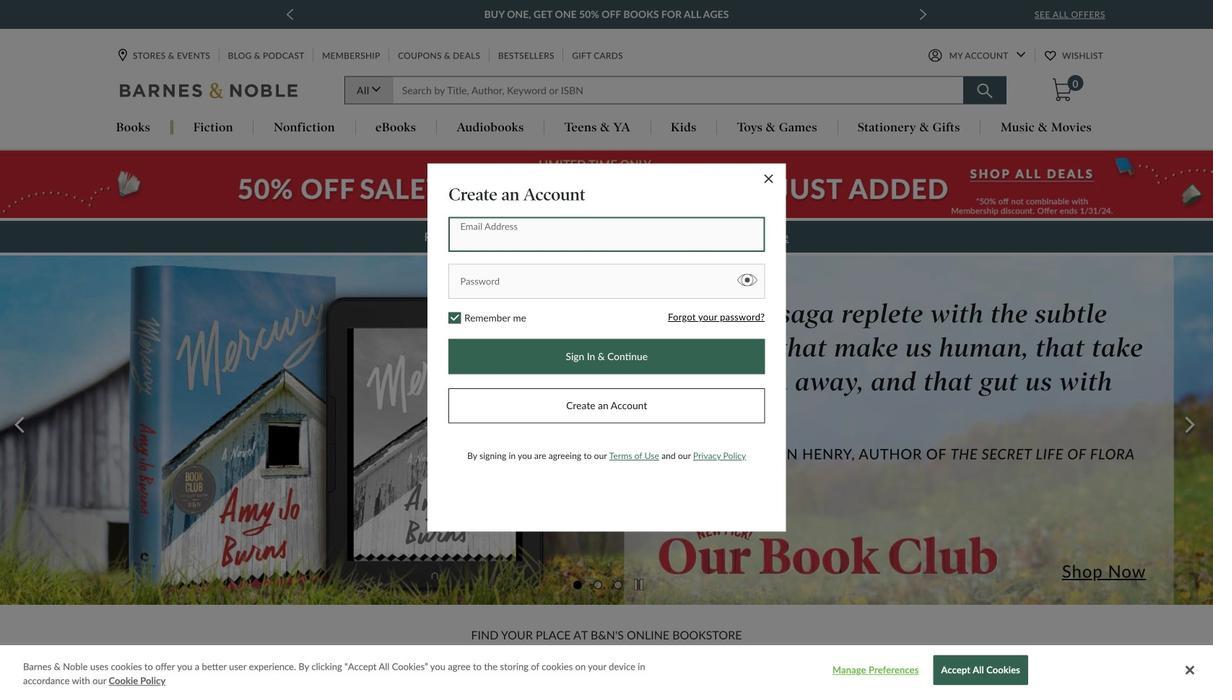 Task type: describe. For each thing, give the bounding box(es) containing it.
50% off thousands of hardcover books. plus, save on toys, games, boxed calendars and more image
[[0, 151, 1214, 218]]

search image
[[978, 83, 993, 99]]



Task type: locate. For each thing, give the bounding box(es) containing it.
main content
[[0, 150, 1214, 696]]

logo image
[[120, 82, 299, 102]]

None field
[[393, 76, 965, 104]]

previous slide / item image
[[286, 9, 294, 20]]

privacy alert dialog
[[0, 646, 1214, 696]]

next slide / item image
[[920, 9, 928, 20]]



Task type: vqa. For each thing, say whether or not it's contained in the screenshot.
logo
yes



